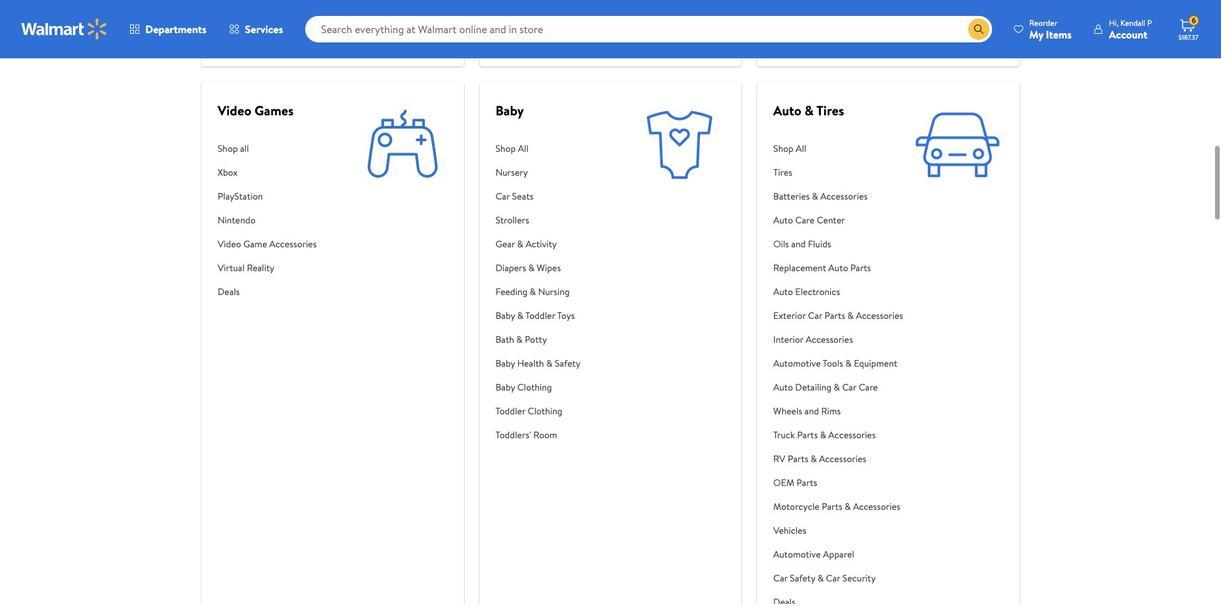 Task type: locate. For each thing, give the bounding box(es) containing it.
3 baby from the top
[[496, 357, 515, 370]]

1 shop all from the left
[[496, 142, 529, 155]]

truck
[[773, 429, 795, 442]]

nintendo
[[218, 214, 256, 227]]

2 all from the left
[[796, 142, 807, 155]]

baby & toddler toys
[[496, 309, 575, 323]]

1 horizontal spatial tires
[[817, 102, 844, 119]]

toddlers'
[[496, 429, 531, 442]]

accessories
[[821, 190, 868, 203], [269, 238, 317, 251], [856, 309, 903, 323], [806, 333, 853, 346], [829, 429, 876, 442], [819, 453, 866, 466], [853, 500, 900, 514]]

auto for auto detailing & car care
[[773, 381, 793, 394]]

video
[[218, 102, 251, 119], [218, 238, 241, 251]]

all down auto & tires link
[[796, 142, 807, 155]]

exterior
[[773, 309, 806, 323]]

6 $187.37
[[1179, 15, 1199, 42]]

0 horizontal spatial safety
[[555, 357, 581, 370]]

2 shop all from the left
[[773, 142, 807, 155]]

1 vertical spatial and
[[805, 405, 819, 418]]

all for baby
[[518, 142, 529, 155]]

shop all for baby
[[496, 142, 529, 155]]

0 vertical spatial clothing
[[517, 381, 552, 394]]

1 vertical spatial tires
[[773, 166, 792, 179]]

bath
[[496, 333, 514, 346]]

1 shop all link from the left
[[496, 137, 581, 161]]

batteries
[[773, 190, 810, 203]]

0 vertical spatial automotive
[[773, 357, 821, 370]]

0 vertical spatial and
[[791, 238, 806, 251]]

baby down bath
[[496, 357, 515, 370]]

and right oils on the right of page
[[791, 238, 806, 251]]

parts inside 'link'
[[797, 429, 818, 442]]

parts right oem
[[797, 477, 817, 490]]

1 horizontal spatial shop all link
[[773, 137, 903, 161]]

p
[[1148, 17, 1152, 28]]

care inside auto detailing & car care 'link'
[[859, 381, 878, 394]]

deals link
[[218, 280, 317, 304]]

2 automotive from the top
[[773, 548, 821, 562]]

hi,
[[1109, 17, 1119, 28]]

automotive
[[773, 357, 821, 370], [773, 548, 821, 562]]

safety down "automotive apparel"
[[790, 572, 815, 585]]

auto for auto care center
[[773, 214, 793, 227]]

1 vertical spatial care
[[859, 381, 878, 394]]

video inside "link"
[[218, 238, 241, 251]]

vehicles
[[773, 524, 807, 538]]

0 horizontal spatial care
[[795, 214, 815, 227]]

toddler up bath & potty "link"
[[525, 309, 555, 323]]

batteries & accessories
[[773, 190, 868, 203]]

3 shop from the left
[[773, 142, 794, 155]]

apparel
[[823, 548, 854, 562]]

shop down auto & tires link
[[773, 142, 794, 155]]

xbox link
[[218, 161, 317, 185]]

safety right health
[[555, 357, 581, 370]]

0 horizontal spatial shop
[[218, 142, 238, 155]]

2 video from the top
[[218, 238, 241, 251]]

shop left all
[[218, 142, 238, 155]]

parts for motorcycle parts & accessories
[[822, 500, 843, 514]]

accessories down nintendo link
[[269, 238, 317, 251]]

bath & potty
[[496, 333, 547, 346]]

video for video game accessories
[[218, 238, 241, 251]]

automotive for automotive tools & equipment
[[773, 357, 821, 370]]

auto electronics
[[773, 285, 840, 299]]

room
[[533, 429, 557, 442]]

and left rims in the bottom of the page
[[805, 405, 819, 418]]

1 vertical spatial automotive
[[773, 548, 821, 562]]

car down automotive tools & equipment link
[[842, 381, 857, 394]]

video up virtual
[[218, 238, 241, 251]]

safety
[[555, 357, 581, 370], [790, 572, 815, 585]]

and for wheels
[[805, 405, 819, 418]]

shop up nursery on the top of the page
[[496, 142, 516, 155]]

0 vertical spatial tires
[[817, 102, 844, 119]]

automotive down interior
[[773, 357, 821, 370]]

bath & potty link
[[496, 328, 581, 352]]

care down equipment
[[859, 381, 878, 394]]

1 baby from the top
[[496, 102, 524, 119]]

toddler up toddlers'
[[496, 405, 526, 418]]

parts right rv
[[788, 453, 809, 466]]

0 vertical spatial care
[[795, 214, 815, 227]]

interior accessories
[[773, 333, 853, 346]]

rv
[[773, 453, 786, 466]]

shop all
[[496, 142, 529, 155], [773, 142, 807, 155]]

reorder my items
[[1029, 17, 1072, 41]]

shop all link up batteries & accessories "link"
[[773, 137, 903, 161]]

automotive for automotive apparel
[[773, 548, 821, 562]]

1 horizontal spatial shop all
[[773, 142, 807, 155]]

car inside 'link'
[[842, 381, 857, 394]]

baby
[[496, 102, 524, 119], [496, 309, 515, 323], [496, 357, 515, 370], [496, 381, 515, 394]]

automotive inside automotive tools & equipment link
[[773, 357, 821, 370]]

playstation link
[[218, 185, 317, 208]]

feeding & nursing link
[[496, 280, 581, 304]]

care up oils and fluids
[[795, 214, 815, 227]]

nursery
[[496, 166, 528, 179]]

auto inside 'link'
[[773, 381, 793, 394]]

shop for auto & tires
[[773, 142, 794, 155]]

automotive inside automotive apparel link
[[773, 548, 821, 562]]

4 baby from the top
[[496, 381, 515, 394]]

baby clothing link
[[496, 376, 581, 400]]

toys
[[557, 309, 575, 323]]

1 shop from the left
[[218, 142, 238, 155]]

2 horizontal spatial shop
[[773, 142, 794, 155]]

2 baby from the top
[[496, 309, 515, 323]]

truck parts & accessories link
[[773, 423, 903, 447]]

baby up toddler clothing
[[496, 381, 515, 394]]

auto for auto electronics
[[773, 285, 793, 299]]

parts right truck
[[797, 429, 818, 442]]

my
[[1029, 27, 1044, 41]]

shop all link
[[218, 137, 317, 161]]

clothing for toddler clothing
[[528, 405, 562, 418]]

nintendo link
[[218, 208, 317, 232]]

shop all link up nursery on the top of the page
[[496, 137, 581, 161]]

$187.37
[[1179, 33, 1199, 42]]

0 vertical spatial video
[[218, 102, 251, 119]]

accessories up oem parts link
[[819, 453, 866, 466]]

security
[[843, 572, 876, 585]]

accessories down the wheels and rims link on the bottom right of page
[[829, 429, 876, 442]]

clothing up room
[[528, 405, 562, 418]]

1 all from the left
[[518, 142, 529, 155]]

&
[[805, 102, 814, 119], [812, 190, 818, 203], [517, 238, 523, 251], [528, 262, 535, 275], [530, 285, 536, 299], [517, 309, 524, 323], [848, 309, 854, 323], [516, 333, 523, 346], [546, 357, 553, 370], [846, 357, 852, 370], [834, 381, 840, 394], [820, 429, 826, 442], [811, 453, 817, 466], [845, 500, 851, 514], [818, 572, 824, 585]]

baby up bath
[[496, 309, 515, 323]]

auto
[[773, 102, 802, 119], [773, 214, 793, 227], [829, 262, 848, 275], [773, 285, 793, 299], [773, 381, 793, 394]]

1 horizontal spatial all
[[796, 142, 807, 155]]

automotive apparel
[[773, 548, 854, 562]]

all up nursery on the top of the page
[[518, 142, 529, 155]]

fluids
[[808, 238, 831, 251]]

account
[[1109, 27, 1148, 41]]

1 vertical spatial safety
[[790, 572, 815, 585]]

car down "automotive apparel"
[[773, 572, 788, 585]]

shop
[[218, 142, 238, 155], [496, 142, 516, 155], [773, 142, 794, 155]]

baby for baby
[[496, 102, 524, 119]]

diapers & wipes
[[496, 262, 561, 275]]

1 vertical spatial video
[[218, 238, 241, 251]]

potty
[[525, 333, 547, 346]]

2 shop all link from the left
[[773, 137, 903, 161]]

equipment
[[854, 357, 898, 370]]

shop all up nursery on the top of the page
[[496, 142, 529, 155]]

center
[[817, 214, 845, 227]]

tires inside 'link'
[[773, 166, 792, 179]]

car
[[496, 190, 510, 203], [808, 309, 823, 323], [842, 381, 857, 394], [773, 572, 788, 585], [826, 572, 840, 585]]

baby up nursery on the top of the page
[[496, 102, 524, 119]]

auto for auto & tires
[[773, 102, 802, 119]]

shop all link for baby
[[496, 137, 581, 161]]

walmart image
[[21, 19, 108, 40]]

automotive tools & equipment link
[[773, 352, 903, 376]]

reorder
[[1029, 17, 1058, 28]]

nursery link
[[496, 161, 581, 185]]

tires up tires 'link'
[[817, 102, 844, 119]]

all
[[240, 142, 249, 155]]

video games
[[218, 102, 294, 119]]

1 automotive from the top
[[773, 357, 821, 370]]

0 horizontal spatial shop all link
[[496, 137, 581, 161]]

1 horizontal spatial shop
[[496, 142, 516, 155]]

accessories inside 'link'
[[829, 429, 876, 442]]

departments
[[145, 22, 206, 37]]

automotive down vehicles
[[773, 548, 821, 562]]

1 vertical spatial clothing
[[528, 405, 562, 418]]

car left the seats
[[496, 190, 510, 203]]

parts down oem parts link
[[822, 500, 843, 514]]

tires up batteries
[[773, 166, 792, 179]]

wheels
[[773, 405, 802, 418]]

2 shop from the left
[[496, 142, 516, 155]]

1 horizontal spatial care
[[859, 381, 878, 394]]

car safety & car security
[[773, 572, 876, 585]]

video up shop all
[[218, 102, 251, 119]]

accessories down oem parts link
[[853, 500, 900, 514]]

oem
[[773, 477, 794, 490]]

baby for baby health & safety
[[496, 357, 515, 370]]

shop all for auto & tires
[[773, 142, 807, 155]]

accessories up interior accessories link
[[856, 309, 903, 323]]

0 horizontal spatial shop all
[[496, 142, 529, 155]]

clothing down "baby health & safety"
[[517, 381, 552, 394]]

1 video from the top
[[218, 102, 251, 119]]

oils and fluids link
[[773, 232, 903, 256]]

baby & toddler toys link
[[496, 304, 581, 328]]

shop all down auto & tires link
[[773, 142, 807, 155]]

0 horizontal spatial tires
[[773, 166, 792, 179]]

motorcycle parts & accessories link
[[773, 495, 903, 519]]

video for video games
[[218, 102, 251, 119]]

tools
[[823, 357, 843, 370]]

diapers & wipes link
[[496, 256, 581, 280]]

1 horizontal spatial safety
[[790, 572, 815, 585]]

shop all
[[218, 142, 249, 155]]

and
[[791, 238, 806, 251], [805, 405, 819, 418]]

parts down oils and fluids link
[[851, 262, 871, 275]]

0 vertical spatial toddler
[[525, 309, 555, 323]]

0 horizontal spatial all
[[518, 142, 529, 155]]

wheels and rims
[[773, 405, 841, 418]]

0 vertical spatial safety
[[555, 357, 581, 370]]



Task type: vqa. For each thing, say whether or not it's contained in the screenshot.
the middle ON
no



Task type: describe. For each thing, give the bounding box(es) containing it.
car down automotive apparel link
[[826, 572, 840, 585]]

care inside auto care center link
[[795, 214, 815, 227]]

feeding
[[496, 285, 528, 299]]

car seats
[[496, 190, 534, 203]]

replacement auto parts
[[773, 262, 871, 275]]

feeding & nursing
[[496, 285, 570, 299]]

health
[[517, 357, 544, 370]]

6
[[1192, 15, 1196, 26]]

toddler clothing link
[[496, 400, 581, 423]]

interior
[[773, 333, 804, 346]]

xbox
[[218, 166, 238, 179]]

motorcycle
[[773, 500, 820, 514]]

activity
[[526, 238, 557, 251]]

replacement
[[773, 262, 826, 275]]

strollers link
[[496, 208, 581, 232]]

accessories up tools
[[806, 333, 853, 346]]

baby for baby & toddler toys
[[496, 309, 515, 323]]

exterior car parts & accessories
[[773, 309, 903, 323]]

truck parts & accessories
[[773, 429, 876, 442]]

parts for rv parts & accessories
[[788, 453, 809, 466]]

virtual reality
[[218, 262, 274, 275]]

strollers
[[496, 214, 529, 227]]

parts for truck parts & accessories
[[797, 429, 818, 442]]

car seats link
[[496, 185, 581, 208]]

items
[[1046, 27, 1072, 41]]

services
[[245, 22, 283, 37]]

& inside 'link'
[[834, 381, 840, 394]]

tires link
[[773, 161, 903, 185]]

motorcycle parts & accessories
[[773, 500, 900, 514]]

interior accessories link
[[773, 328, 903, 352]]

seats
[[512, 190, 534, 203]]

parts up interior accessories link
[[825, 309, 845, 323]]

rv parts & accessories
[[773, 453, 866, 466]]

auto & tires link
[[773, 102, 844, 119]]

departments button
[[118, 13, 218, 45]]

vehicles link
[[773, 519, 903, 543]]

baby clothing
[[496, 381, 552, 394]]

oils
[[773, 238, 789, 251]]

baby for baby clothing
[[496, 381, 515, 394]]

video games link
[[218, 102, 294, 119]]

baby health & safety
[[496, 357, 581, 370]]

toddlers' room link
[[496, 423, 581, 447]]

kendall
[[1121, 17, 1146, 28]]

all for auto & tires
[[796, 142, 807, 155]]

detailing
[[795, 381, 832, 394]]

auto detailing & car care
[[773, 381, 878, 394]]

1 vertical spatial toddler
[[496, 405, 526, 418]]

gear
[[496, 238, 515, 251]]

wheels and rims link
[[773, 400, 903, 423]]

rv parts & accessories link
[[773, 447, 903, 471]]

auto detailing & car care link
[[773, 376, 903, 400]]

games
[[255, 102, 294, 119]]

video game accessories link
[[218, 232, 317, 256]]

replacement auto parts link
[[773, 256, 903, 280]]

auto electronics link
[[773, 280, 903, 304]]

diapers
[[496, 262, 526, 275]]

gear & activity
[[496, 238, 557, 251]]

nursing
[[538, 285, 570, 299]]

search icon image
[[974, 24, 984, 35]]

& inside 'link'
[[820, 429, 826, 442]]

baby link
[[496, 102, 524, 119]]

toddler clothing
[[496, 405, 562, 418]]

oem parts link
[[773, 471, 903, 495]]

rims
[[821, 405, 841, 418]]

batteries & accessories link
[[773, 185, 903, 208]]

Walmart Site-Wide search field
[[305, 16, 992, 42]]

hi, kendall p account
[[1109, 17, 1152, 41]]

accessories up auto care center link
[[821, 190, 868, 203]]

car up interior accessories
[[808, 309, 823, 323]]

parts for oem parts
[[797, 477, 817, 490]]

auto care center
[[773, 214, 845, 227]]

oem parts
[[773, 477, 817, 490]]

auto care center link
[[773, 208, 903, 232]]

automotive tools & equipment
[[773, 357, 898, 370]]

toddlers' room
[[496, 429, 557, 442]]

playstation
[[218, 190, 263, 203]]

reality
[[247, 262, 274, 275]]

wipes
[[537, 262, 561, 275]]

shop for video games
[[218, 142, 238, 155]]

Search search field
[[305, 16, 992, 42]]

and for oils
[[791, 238, 806, 251]]

clothing for baby clothing
[[517, 381, 552, 394]]

services button
[[218, 13, 294, 45]]

virtual reality link
[[218, 256, 317, 280]]

oils and fluids
[[773, 238, 831, 251]]

shop all link for auto & tires
[[773, 137, 903, 161]]

shop for baby
[[496, 142, 516, 155]]

video game accessories
[[218, 238, 317, 251]]

gear & activity link
[[496, 232, 581, 256]]



